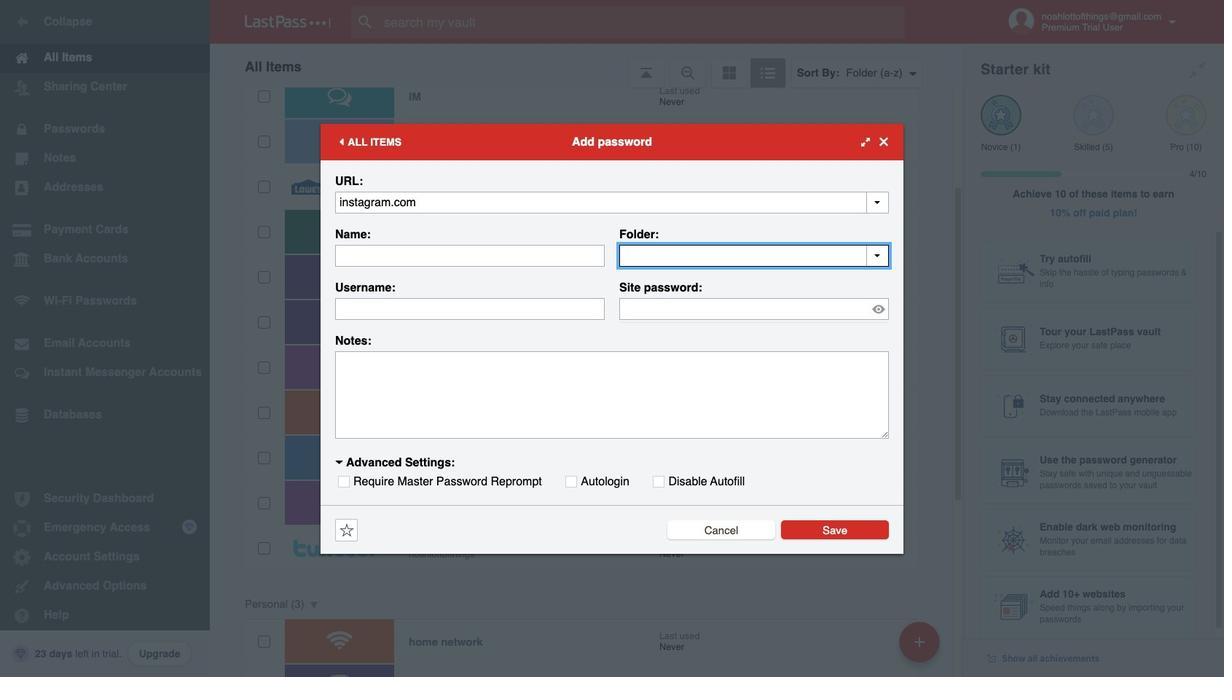 Task type: describe. For each thing, give the bounding box(es) containing it.
new item image
[[915, 637, 925, 647]]

Search search field
[[351, 6, 934, 38]]



Task type: locate. For each thing, give the bounding box(es) containing it.
dialog
[[321, 124, 904, 554]]

main navigation navigation
[[0, 0, 210, 677]]

None password field
[[620, 298, 889, 320]]

None text field
[[335, 245, 605, 266], [620, 245, 889, 266], [335, 298, 605, 320], [335, 245, 605, 266], [620, 245, 889, 266], [335, 298, 605, 320]]

None text field
[[335, 191, 889, 213], [335, 351, 889, 438], [335, 191, 889, 213], [335, 351, 889, 438]]

new item navigation
[[894, 617, 949, 677]]

lastpass image
[[245, 15, 331, 28]]

search my vault text field
[[351, 6, 934, 38]]

vault options navigation
[[210, 44, 964, 87]]



